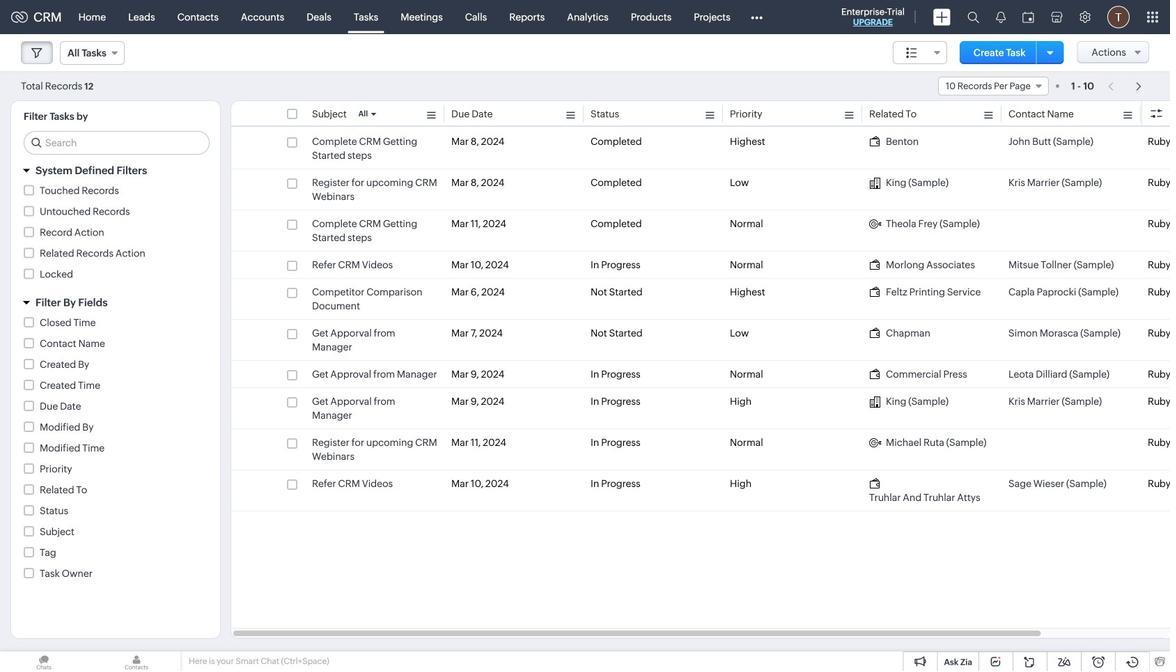 Task type: vqa. For each thing, say whether or not it's contained in the screenshot.
lace
no



Task type: locate. For each thing, give the bounding box(es) containing it.
create menu image
[[934, 9, 951, 25]]

signals element
[[988, 0, 1015, 34]]

contacts image
[[93, 652, 181, 671]]

None field
[[60, 41, 125, 65], [893, 41, 948, 64], [939, 77, 1050, 95], [60, 41, 125, 65], [939, 77, 1050, 95]]

none field size
[[893, 41, 948, 64]]

logo image
[[11, 11, 28, 23]]

row group
[[231, 128, 1171, 512]]

profile image
[[1108, 6, 1130, 28]]

calendar image
[[1023, 11, 1035, 23]]

search element
[[960, 0, 988, 34]]

chats image
[[0, 652, 88, 671]]

search image
[[968, 11, 980, 23]]

Other Modules field
[[742, 6, 772, 28]]



Task type: describe. For each thing, give the bounding box(es) containing it.
size image
[[907, 47, 918, 59]]

signals image
[[997, 11, 1006, 23]]

create menu element
[[926, 0, 960, 34]]

Search text field
[[24, 132, 209, 154]]

profile element
[[1100, 0, 1139, 34]]



